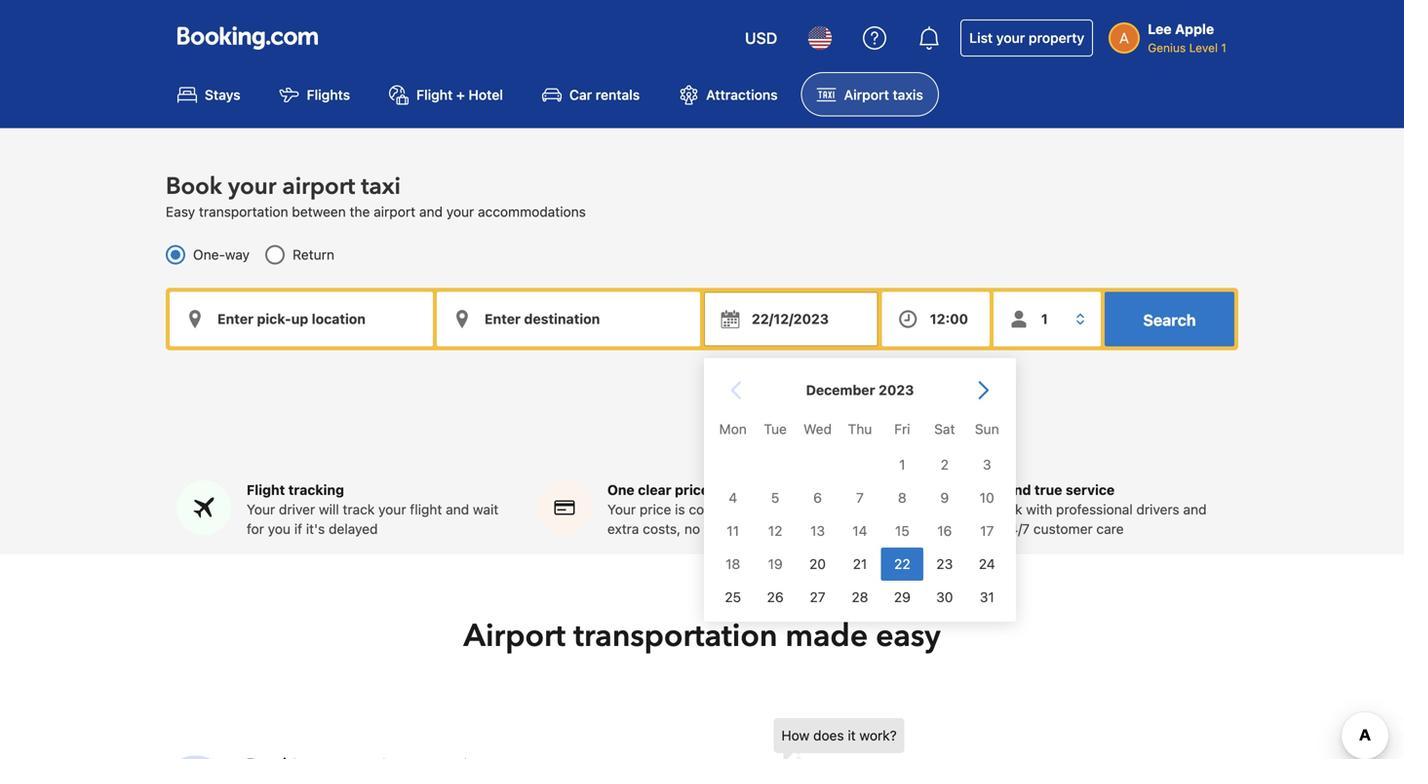 Task type: vqa. For each thing, say whether or not it's contained in the screenshot.
How do I book a ticket?
no



Task type: describe. For each thing, give the bounding box(es) containing it.
airport for airport transportation made easy
[[464, 615, 566, 658]]

22
[[894, 556, 911, 572]]

your right list
[[997, 30, 1025, 46]]

it
[[848, 728, 856, 744]]

cash
[[704, 521, 734, 537]]

26
[[767, 589, 784, 605]]

17
[[980, 523, 994, 539]]

delayed
[[329, 521, 378, 537]]

flight
[[410, 502, 442, 518]]

rentals
[[596, 87, 640, 103]]

1 horizontal spatial airport
[[374, 204, 416, 220]]

mon
[[719, 421, 747, 437]]

your left accommodations
[[446, 204, 474, 220]]

december
[[806, 382, 875, 398]]

it's
[[306, 521, 325, 537]]

work?
[[860, 728, 897, 744]]

and inside flight tracking your driver will track your flight and wait for you if it's delayed
[[446, 502, 469, 518]]

tried
[[968, 482, 1003, 498]]

confirmed
[[689, 502, 753, 518]]

21
[[853, 556, 867, 572]]

flights
[[307, 87, 350, 103]]

sat
[[934, 421, 955, 437]]

27
[[810, 589, 826, 605]]

search button
[[1105, 292, 1235, 346]]

track
[[343, 502, 375, 518]]

property
[[1029, 30, 1085, 46]]

30 button
[[924, 581, 966, 614]]

9
[[941, 490, 949, 506]]

6
[[813, 490, 822, 506]]

1 inside lee apple genius level 1
[[1221, 41, 1227, 55]]

one-way
[[193, 247, 250, 263]]

airport taxis link
[[801, 72, 939, 116]]

19
[[768, 556, 783, 572]]

is
[[675, 502, 685, 518]]

–
[[810, 502, 818, 518]]

and right drivers
[[1183, 502, 1207, 518]]

31
[[980, 589, 994, 605]]

18
[[726, 556, 740, 572]]

between
[[292, 204, 346, 220]]

31 button
[[966, 581, 1008, 614]]

lee
[[1148, 21, 1172, 37]]

airport taxis
[[844, 87, 923, 103]]

wed
[[804, 421, 832, 437]]

14
[[853, 523, 868, 539]]

and inside book your airport taxi easy transportation between the airport and your accommodations
[[419, 204, 443, 220]]

transportation inside book your airport taxi easy transportation between the airport and your accommodations
[[199, 204, 288, 220]]

the
[[350, 204, 370, 220]]

if
[[294, 521, 302, 537]]

Enter pick-up location text field
[[170, 292, 433, 346]]

one clear price your price is confirmed up front – no extra costs, no cash required
[[608, 482, 838, 537]]

0 horizontal spatial no
[[685, 521, 700, 537]]

car
[[569, 87, 592, 103]]

for
[[247, 521, 264, 537]]

usd button
[[733, 15, 789, 61]]

0 vertical spatial price
[[675, 482, 709, 498]]

taxi
[[361, 170, 401, 203]]

usd
[[745, 29, 777, 47]]

attractions
[[706, 87, 778, 103]]

flight + hotel
[[416, 87, 503, 103]]

0 horizontal spatial 1
[[899, 457, 906, 473]]

flight for flight + hotel
[[416, 87, 453, 103]]

you
[[268, 521, 291, 537]]

does
[[813, 728, 844, 744]]

27 button
[[797, 581, 839, 614]]

11
[[727, 523, 739, 539]]

we
[[968, 502, 988, 518]]

12
[[768, 523, 783, 539]]

attractions link
[[663, 72, 793, 116]]

tue
[[764, 421, 787, 437]]

required
[[737, 521, 790, 537]]

29
[[894, 589, 911, 605]]

car rentals
[[569, 87, 640, 103]]

22/12/2023
[[752, 311, 829, 327]]

+
[[456, 87, 465, 103]]

23 button
[[924, 548, 966, 581]]

24/7
[[1002, 521, 1030, 537]]

level
[[1189, 41, 1218, 55]]

extra
[[608, 521, 639, 537]]

tried and true service we work with professional drivers and have 24/7 customer care
[[968, 482, 1207, 537]]

12:00 button
[[882, 292, 990, 346]]

made
[[786, 615, 868, 658]]

7
[[856, 490, 864, 506]]



Task type: locate. For each thing, give the bounding box(es) containing it.
thu
[[848, 421, 872, 437]]

flight inside flight tracking your driver will track your flight and wait for you if it's delayed
[[247, 482, 285, 498]]

2023
[[879, 382, 914, 398]]

0 horizontal spatial price
[[640, 502, 671, 518]]

list your property link
[[961, 20, 1093, 57]]

1 horizontal spatial booking airport taxi image
[[774, 719, 1183, 760]]

airport
[[282, 170, 355, 203], [374, 204, 416, 220]]

drivers
[[1137, 502, 1180, 518]]

0 horizontal spatial airport
[[282, 170, 355, 203]]

customer
[[1034, 521, 1093, 537]]

your inside one clear price your price is confirmed up front – no extra costs, no cash required
[[608, 502, 636, 518]]

care
[[1097, 521, 1124, 537]]

driver
[[279, 502, 315, 518]]

fri
[[894, 421, 910, 437]]

flight for flight tracking your driver will track your flight and wait for you if it's delayed
[[247, 482, 285, 498]]

1 horizontal spatial transportation
[[574, 615, 778, 658]]

your inside flight tracking your driver will track your flight and wait for you if it's delayed
[[247, 502, 275, 518]]

transportation
[[199, 204, 288, 220], [574, 615, 778, 658]]

1 horizontal spatial your
[[608, 502, 636, 518]]

0 horizontal spatial transportation
[[199, 204, 288, 220]]

12:00
[[930, 311, 968, 327]]

lee apple genius level 1
[[1148, 21, 1227, 55]]

car rentals link
[[527, 72, 656, 116]]

how
[[782, 728, 810, 744]]

up
[[757, 502, 773, 518]]

and up work
[[1006, 482, 1031, 498]]

23
[[937, 556, 953, 572]]

airport transportation made easy
[[464, 615, 941, 658]]

0 vertical spatial airport
[[844, 87, 889, 103]]

1 vertical spatial 1
[[899, 457, 906, 473]]

16
[[937, 523, 952, 539]]

your up for
[[247, 502, 275, 518]]

airport
[[844, 87, 889, 103], [464, 615, 566, 658]]

1 vertical spatial no
[[685, 521, 700, 537]]

20
[[809, 556, 826, 572]]

flights link
[[264, 72, 366, 116]]

0 horizontal spatial your
[[247, 502, 275, 518]]

have
[[968, 521, 998, 537]]

transportation up way
[[199, 204, 288, 220]]

0 vertical spatial transportation
[[199, 204, 288, 220]]

easy
[[166, 204, 195, 220]]

flight inside flight + hotel link
[[416, 87, 453, 103]]

1 up 8
[[899, 457, 906, 473]]

0 vertical spatial no
[[822, 502, 838, 518]]

your right book
[[228, 170, 276, 203]]

no down is at the bottom left of page
[[685, 521, 700, 537]]

1 horizontal spatial no
[[822, 502, 838, 518]]

3
[[983, 457, 991, 473]]

search
[[1143, 311, 1196, 329]]

your
[[247, 502, 275, 518], [608, 502, 636, 518]]

list
[[970, 30, 993, 46]]

flight left +
[[416, 87, 453, 103]]

stays
[[205, 87, 240, 103]]

one-
[[193, 247, 225, 263]]

book your airport taxi easy transportation between the airport and your accommodations
[[166, 170, 586, 220]]

apple
[[1175, 21, 1214, 37]]

sun
[[975, 421, 999, 437]]

booking.com online hotel reservations image
[[177, 26, 318, 50]]

booking airport taxi image
[[774, 719, 1183, 760], [161, 756, 230, 760]]

clear
[[638, 482, 672, 498]]

4
[[729, 490, 737, 506]]

front
[[776, 502, 807, 518]]

1 vertical spatial transportation
[[574, 615, 778, 658]]

airport up between
[[282, 170, 355, 203]]

stays link
[[162, 72, 256, 116]]

22/12/2023 button
[[704, 292, 878, 346]]

0 vertical spatial flight
[[416, 87, 453, 103]]

taxis
[[893, 87, 923, 103]]

transportation down 25 button at the bottom of page
[[574, 615, 778, 658]]

price
[[675, 482, 709, 498], [640, 502, 671, 518]]

0 horizontal spatial booking airport taxi image
[[161, 756, 230, 760]]

25
[[725, 589, 741, 605]]

Enter destination text field
[[437, 292, 700, 346]]

costs,
[[643, 521, 681, 537]]

2
[[941, 457, 949, 473]]

0 vertical spatial airport
[[282, 170, 355, 203]]

no
[[822, 502, 838, 518], [685, 521, 700, 537]]

and
[[419, 204, 443, 220], [1006, 482, 1031, 498], [446, 502, 469, 518], [1183, 502, 1207, 518]]

airport for airport taxis
[[844, 87, 889, 103]]

26 button
[[754, 581, 797, 614]]

0 vertical spatial 1
[[1221, 41, 1227, 55]]

1 horizontal spatial price
[[675, 482, 709, 498]]

25 button
[[712, 581, 754, 614]]

price up is at the bottom left of page
[[675, 482, 709, 498]]

your
[[997, 30, 1025, 46], [228, 170, 276, 203], [446, 204, 474, 220], [378, 502, 406, 518]]

5
[[771, 490, 780, 506]]

flight up "driver" at the left bottom of page
[[247, 482, 285, 498]]

1 right level
[[1221, 41, 1227, 55]]

way
[[225, 247, 250, 263]]

28
[[852, 589, 868, 605]]

1 vertical spatial flight
[[247, 482, 285, 498]]

1 vertical spatial airport
[[464, 615, 566, 658]]

december 2023
[[806, 382, 914, 398]]

your down one
[[608, 502, 636, 518]]

1 horizontal spatial flight
[[416, 87, 453, 103]]

and right the
[[419, 204, 443, 220]]

1 your from the left
[[247, 502, 275, 518]]

1
[[1221, 41, 1227, 55], [899, 457, 906, 473]]

list your property
[[970, 30, 1085, 46]]

your inside flight tracking your driver will track your flight and wait for you if it's delayed
[[378, 502, 406, 518]]

no right –
[[822, 502, 838, 518]]

1 vertical spatial airport
[[374, 204, 416, 220]]

24
[[979, 556, 995, 572]]

your right track
[[378, 502, 406, 518]]

30
[[936, 589, 953, 605]]

20 button
[[797, 548, 839, 581]]

and left "wait"
[[446, 502, 469, 518]]

21 button
[[839, 548, 881, 581]]

one
[[608, 482, 635, 498]]

22 button
[[881, 548, 924, 581]]

with
[[1026, 502, 1053, 518]]

0 horizontal spatial flight
[[247, 482, 285, 498]]

1 horizontal spatial airport
[[844, 87, 889, 103]]

will
[[319, 502, 339, 518]]

1 horizontal spatial 1
[[1221, 41, 1227, 55]]

0 horizontal spatial airport
[[464, 615, 566, 658]]

price down clear
[[640, 502, 671, 518]]

airport down taxi
[[374, 204, 416, 220]]

return
[[293, 247, 335, 263]]

hotel
[[469, 87, 503, 103]]

flight + hotel link
[[374, 72, 519, 116]]

1 vertical spatial price
[[640, 502, 671, 518]]

true
[[1035, 482, 1062, 498]]

2 your from the left
[[608, 502, 636, 518]]



